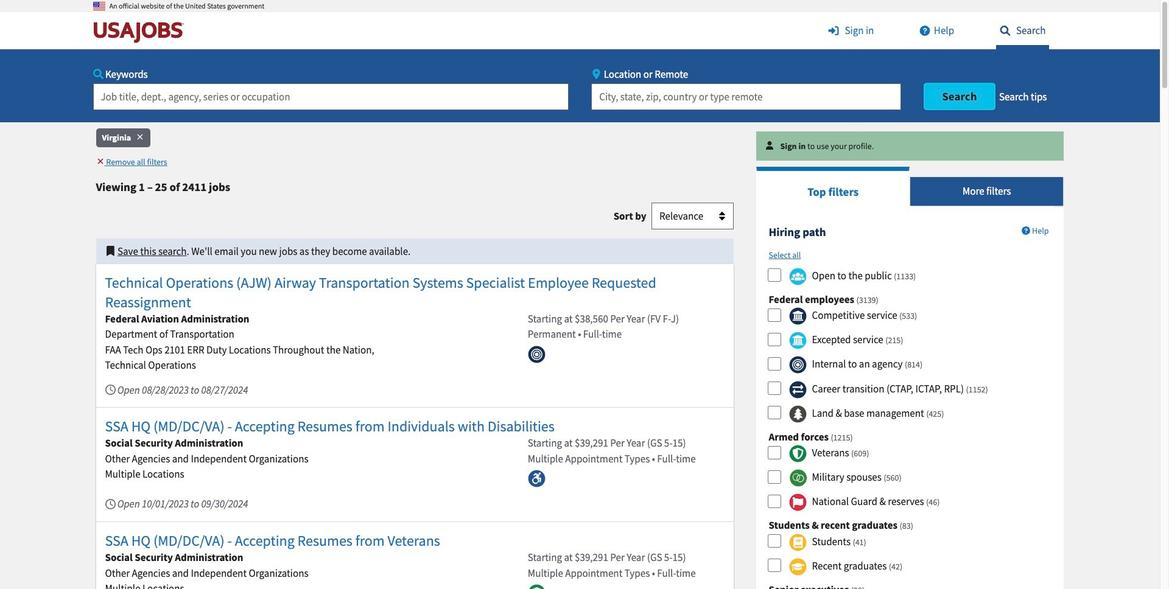 Task type: locate. For each thing, give the bounding box(es) containing it.
land & base management image
[[789, 405, 807, 423]]

recent graduates image
[[789, 558, 807, 576]]

tab list
[[757, 167, 1064, 207]]

help image
[[916, 26, 934, 36]]

internal to an agency image
[[789, 357, 807, 374]]



Task type: describe. For each thing, give the bounding box(es) containing it.
City, state, zip, country or type remote text field
[[592, 83, 901, 110]]

career transition (ctap, ictap, rpl) image
[[789, 381, 807, 399]]

main navigation element
[[0, 12, 1160, 122]]

excepted service image
[[789, 332, 807, 350]]

header element
[[0, 0, 1160, 122]]

students image
[[789, 534, 807, 552]]

Job title, dept., agency, series or occupation text field
[[93, 83, 569, 110]]

u.s. flag image
[[93, 0, 105, 12]]

remove all filters image
[[96, 157, 104, 166]]

job search image
[[996, 26, 1014, 36]]

usajobs logo image
[[93, 21, 189, 43]]

open to the public image
[[789, 268, 807, 286]]

military spouses image
[[789, 470, 807, 487]]

national guard & reserves image
[[789, 494, 807, 512]]

hiring path help image
[[1022, 226, 1031, 235]]

competitive service image
[[789, 308, 807, 325]]

veterans image
[[789, 445, 807, 463]]



Task type: vqa. For each thing, say whether or not it's contained in the screenshot.
Senior executives 'image'
no



